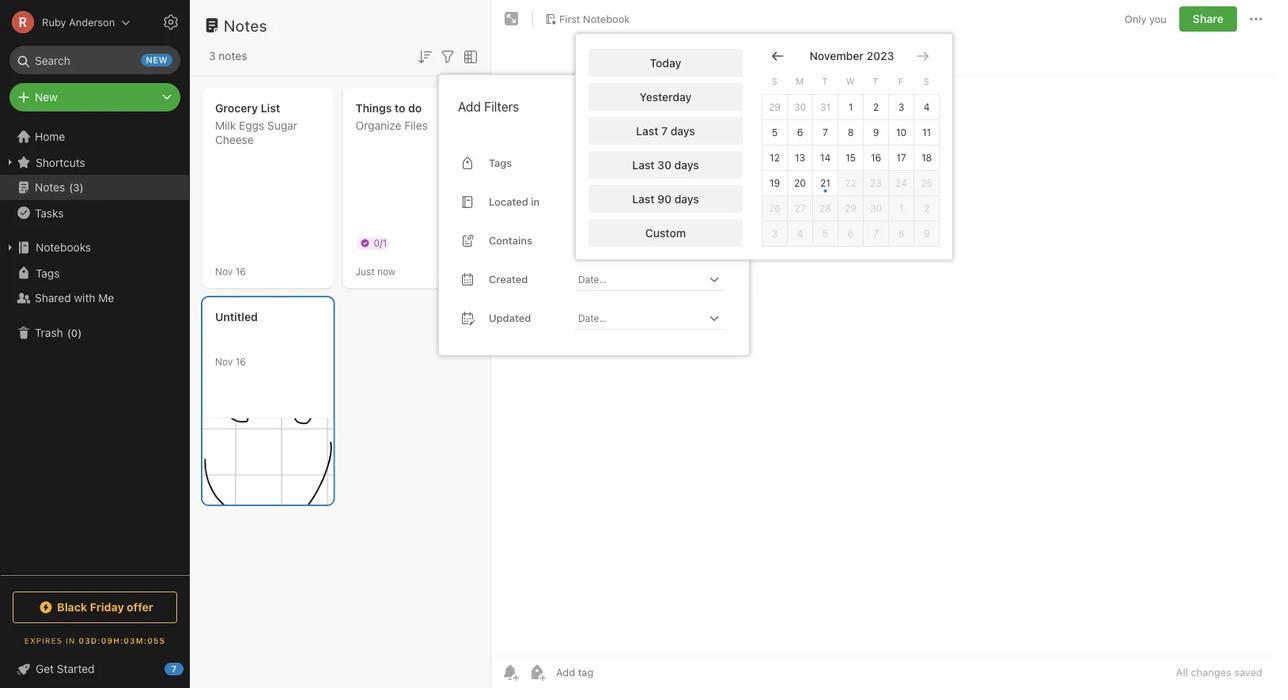 Task type: vqa. For each thing, say whether or not it's contained in the screenshot.
16 button
yes



Task type: locate. For each thing, give the bounding box(es) containing it.
1 horizontal spatial 8 button
[[890, 221, 915, 247]]

1 vertical spatial 4 button
[[788, 221, 814, 247]]

0 horizontal spatial 29
[[769, 102, 781, 113]]

tree
[[0, 124, 190, 575]]

1 vertical spatial nov
[[215, 356, 233, 367]]

filters
[[485, 99, 519, 114]]

1 right 31 button
[[849, 102, 853, 113]]

Account field
[[0, 6, 131, 38]]

1 vertical spatial 30
[[658, 158, 672, 171]]

1 vertical spatial 8
[[899, 228, 905, 239]]

9 button left 10
[[864, 120, 890, 145]]

m
[[796, 76, 804, 86]]

29 right 28 button
[[845, 203, 857, 214]]

) down shortcuts button
[[80, 181, 84, 193]]

0 vertical spatial 4 button
[[915, 95, 940, 120]]

last up 'last 30 days'
[[636, 124, 659, 137]]

to
[[395, 102, 406, 115]]

(
[[69, 181, 73, 193], [67, 327, 71, 339]]

2 button
[[864, 95, 890, 120], [915, 196, 940, 221]]

1 vertical spatial notes
[[35, 181, 65, 194]]

1 horizontal spatial 5
[[823, 228, 829, 239]]

9 button down 25 button
[[915, 221, 940, 247]]

1 vertical spatial 5
[[823, 228, 829, 239]]

November field
[[807, 48, 864, 64]]

cheese
[[215, 133, 254, 146]]

3 button up 10
[[890, 95, 915, 120]]

ruby
[[42, 16, 66, 28]]

0/1
[[374, 237, 387, 249]]

4 button down 27
[[788, 221, 814, 247]]

31
[[821, 102, 831, 113]]

) for notes
[[80, 181, 84, 193]]

3 down shortcuts
[[73, 181, 80, 193]]

8 button down 24 button
[[890, 221, 915, 247]]

8
[[848, 127, 854, 138], [899, 228, 905, 239]]

1 horizontal spatial tags
[[489, 157, 512, 169]]

1 horizontal spatial 29
[[845, 203, 857, 214]]

1 vertical spatial last
[[633, 158, 655, 171]]

2 vertical spatial 16
[[236, 356, 246, 367]]

8 button up 15
[[839, 120, 864, 145]]

1 horizontal spatial 8
[[899, 228, 905, 239]]

1 horizontal spatial 9
[[924, 228, 930, 239]]

3 down 26 button
[[772, 228, 778, 239]]

( down shortcuts
[[69, 181, 73, 193]]

1 vertical spatial 9
[[924, 228, 930, 239]]

31 button
[[814, 95, 839, 120]]

0 horizontal spatial s
[[772, 76, 778, 86]]

0 vertical spatial 30
[[795, 102, 807, 113]]

new search field
[[21, 46, 173, 74]]

0 horizontal spatial 1
[[849, 102, 853, 113]]

More actions field
[[1247, 6, 1266, 32]]

share button
[[1180, 6, 1238, 32]]

Note Editor text field
[[492, 76, 1276, 656]]

1
[[849, 102, 853, 113], [900, 203, 904, 214]]

) right trash
[[78, 327, 82, 339]]

0 vertical spatial 16
[[871, 152, 882, 163]]

1 vertical spatial 8 button
[[890, 221, 915, 247]]

located
[[489, 196, 529, 208]]

shortcuts
[[36, 156, 85, 169]]

0 horizontal spatial 4
[[798, 228, 804, 239]]

1 vertical spatial 4
[[798, 228, 804, 239]]

0 vertical spatial 2
[[874, 102, 879, 113]]

30 down 23 button in the right of the page
[[871, 203, 883, 214]]

0 horizontal spatial 29 button
[[763, 95, 788, 120]]

notes
[[219, 49, 247, 63]]

days
[[671, 124, 696, 137], [675, 158, 699, 171], [675, 192, 699, 205]]

0 vertical spatial days
[[671, 124, 696, 137]]

3
[[209, 49, 216, 63], [899, 102, 905, 113], [73, 181, 80, 193], [772, 228, 778, 239]]

0 vertical spatial 5
[[772, 127, 778, 138]]

9 for 9 button to the bottom
[[924, 228, 930, 239]]

2
[[874, 102, 879, 113], [924, 203, 930, 214]]

1 date… from the top
[[579, 274, 607, 285]]

1 vertical spatial 3 button
[[763, 221, 788, 247]]

home
[[35, 130, 65, 143]]

1 vertical spatial tags
[[36, 267, 60, 280]]

30 button down 23
[[864, 196, 890, 221]]

2023
[[867, 49, 895, 62]]

tags up located
[[489, 157, 512, 169]]

4 for right 4 button
[[924, 102, 930, 113]]

days for last 30 days
[[675, 158, 699, 171]]

2 button up the 16 button
[[864, 95, 890, 120]]

5 down 28 button
[[823, 228, 829, 239]]

first notebook
[[560, 13, 630, 25]]

0 vertical spatial )
[[80, 181, 84, 193]]

4 button up '11'
[[915, 95, 940, 120]]

29 button right 28
[[839, 196, 864, 221]]

0 vertical spatial 6
[[798, 127, 804, 138]]

7 down 31 button
[[823, 127, 829, 138]]

0 horizontal spatial notes
[[35, 181, 65, 194]]

s left m
[[772, 76, 778, 86]]

0 horizontal spatial 6
[[798, 127, 804, 138]]

2 vertical spatial last
[[633, 192, 655, 205]]

Add tag field
[[555, 666, 674, 679]]

5 up 12
[[772, 127, 778, 138]]

9
[[874, 127, 880, 138], [924, 228, 930, 239]]

add tag image
[[528, 663, 547, 682]]

4 button
[[915, 95, 940, 120], [788, 221, 814, 247]]

0 vertical spatial 3 button
[[890, 95, 915, 120]]

0 vertical spatial 9 button
[[864, 120, 890, 145]]

expand notebooks image
[[4, 241, 17, 254]]

0 horizontal spatial 2
[[874, 102, 879, 113]]

date… for created
[[579, 274, 607, 285]]

3 button
[[890, 95, 915, 120], [763, 221, 788, 247]]

shared with me
[[35, 292, 114, 305]]

6 button down the 22 button
[[839, 221, 864, 247]]

trash
[[35, 326, 63, 340]]

29 button left 31
[[763, 95, 788, 120]]

4
[[924, 102, 930, 113], [798, 228, 804, 239]]

1 vertical spatial )
[[78, 327, 82, 339]]

7 left click to collapse "icon"
[[172, 664, 177, 675]]

1 vertical spatial 16
[[236, 266, 246, 277]]

last left the 90
[[633, 192, 655, 205]]

16 down untitled on the left top of the page
[[236, 356, 246, 367]]

27 button
[[788, 196, 814, 221]]

1 horizontal spatial 6
[[848, 228, 854, 239]]

notes up notes
[[224, 16, 268, 34]]

9 left 10
[[874, 127, 880, 138]]

5 button
[[763, 120, 788, 145], [814, 221, 839, 247]]

tags up shared
[[36, 267, 60, 280]]

date… down  date picker field
[[579, 312, 607, 324]]

get
[[36, 663, 54, 676]]

 Date picker field
[[575, 307, 740, 330]]

4 up '11'
[[924, 102, 930, 113]]

0 horizontal spatial 1 button
[[839, 95, 864, 120]]

clear
[[683, 100, 710, 113]]

8 down 24 button
[[899, 228, 905, 239]]

located in
[[489, 196, 540, 208]]

24
[[896, 178, 908, 189]]

29 up 12
[[769, 102, 781, 113]]

0 horizontal spatial 6 button
[[788, 120, 814, 145]]

anderson
[[69, 16, 115, 28]]

days down clear
[[671, 124, 696, 137]]

0 horizontal spatial 30
[[658, 158, 672, 171]]

0 vertical spatial (
[[69, 181, 73, 193]]

23 button
[[864, 171, 890, 196]]

( inside "trash ( 0 )"
[[67, 327, 71, 339]]

6 for topmost 6 button
[[798, 127, 804, 138]]

nov
[[215, 266, 233, 277], [215, 356, 233, 367]]

7 down 23 button in the right of the page
[[874, 228, 879, 239]]

3 left notes
[[209, 49, 216, 63]]

2 vertical spatial 30
[[871, 203, 883, 214]]

1 horizontal spatial 2
[[924, 203, 930, 214]]

30 left 31
[[795, 102, 807, 113]]

0 horizontal spatial tags
[[36, 267, 60, 280]]

4 down 27 button
[[798, 228, 804, 239]]

16 right 15 button at the top of the page
[[871, 152, 882, 163]]

0 vertical spatial 5 button
[[763, 120, 788, 145]]

updated
[[489, 312, 531, 324]]

files
[[405, 119, 428, 132]]

t left w at the top right of page
[[823, 76, 828, 86]]

0 vertical spatial 1
[[849, 102, 853, 113]]

1 down 24 button
[[900, 203, 904, 214]]

nov 16 up untitled on the left top of the page
[[215, 266, 246, 277]]

3 button down 26
[[763, 221, 788, 247]]

17
[[897, 152, 907, 163]]

12
[[770, 152, 780, 163]]

last down the last 7 days
[[633, 158, 655, 171]]

1 vertical spatial date…
[[579, 312, 607, 324]]

30 up the 90
[[658, 158, 672, 171]]

2 down 25 button
[[924, 203, 930, 214]]

)
[[80, 181, 84, 193], [78, 327, 82, 339]]

6 up 13 at top right
[[798, 127, 804, 138]]

) inside notes ( 3 )
[[80, 181, 84, 193]]

1 horizontal spatial 29 button
[[839, 196, 864, 221]]

( inside notes ( 3 )
[[69, 181, 73, 193]]

0 vertical spatial nov 16
[[215, 266, 246, 277]]

2 nov 16 from the top
[[215, 356, 246, 367]]

1 vertical spatial 30 button
[[864, 196, 890, 221]]

notes up tasks
[[35, 181, 65, 194]]

nov up untitled on the left top of the page
[[215, 266, 233, 277]]

nov 16 down untitled on the left top of the page
[[215, 356, 246, 367]]

1 vertical spatial 2
[[924, 203, 930, 214]]

0 vertical spatial 29
[[769, 102, 781, 113]]

last
[[636, 124, 659, 137], [633, 158, 655, 171], [633, 192, 655, 205]]

s right f
[[924, 76, 930, 86]]

0 vertical spatial date…
[[579, 274, 607, 285]]

30 button left 31
[[788, 95, 814, 120]]

1 horizontal spatial t
[[873, 76, 879, 86]]

1 button right 31
[[839, 95, 864, 120]]

14 button
[[814, 145, 839, 171]]

days right the 90
[[675, 192, 699, 205]]

0 horizontal spatial 8
[[848, 127, 854, 138]]

4 for left 4 button
[[798, 228, 804, 239]]

2 right 31 button
[[874, 102, 879, 113]]

27
[[795, 203, 806, 214]]

1 nov 16 from the top
[[215, 266, 246, 277]]

1 horizontal spatial 9 button
[[915, 221, 940, 247]]

9 button
[[864, 120, 890, 145], [915, 221, 940, 247]]

untitled
[[215, 311, 258, 324]]

1 button down the 24
[[890, 196, 915, 221]]

Sort options field
[[416, 46, 435, 66]]

add
[[458, 99, 481, 114]]

1 horizontal spatial 1
[[900, 203, 904, 214]]

16
[[871, 152, 882, 163], [236, 266, 246, 277], [236, 356, 246, 367]]

5 button down 28
[[814, 221, 839, 247]]

yesterday
[[640, 90, 692, 103]]

1 horizontal spatial 7 button
[[864, 221, 890, 247]]

notes
[[224, 16, 268, 34], [35, 181, 65, 194]]

1 horizontal spatial 4
[[924, 102, 930, 113]]

29
[[769, 102, 781, 113], [845, 203, 857, 214]]

date… inside  date picker field
[[579, 274, 607, 285]]

2 date… from the top
[[579, 312, 607, 324]]

5 button up 12
[[763, 120, 788, 145]]

28
[[820, 203, 832, 214]]

9 down 25 button
[[924, 228, 930, 239]]

26
[[769, 203, 781, 214]]

1 vertical spatial nov 16
[[215, 356, 246, 367]]

7 inside help and learning task checklist field
[[172, 664, 177, 675]]

offer
[[127, 601, 153, 614]]

1 vertical spatial 6
[[848, 228, 854, 239]]

1 button
[[839, 95, 864, 120], [890, 196, 915, 221]]

6 button up 13 at top right
[[788, 120, 814, 145]]

1 vertical spatial 9 button
[[915, 221, 940, 247]]

notebook
[[583, 13, 630, 25]]

date… up date… field
[[579, 274, 607, 285]]

7 button down 23 button in the right of the page
[[864, 221, 890, 247]]

20
[[795, 178, 806, 189]]

w
[[847, 76, 855, 86]]

( right trash
[[67, 327, 71, 339]]

last for last 90 days
[[633, 192, 655, 205]]

nov down untitled on the left top of the page
[[215, 356, 233, 367]]

started
[[57, 663, 95, 676]]

notes inside 'note list' element
[[224, 16, 268, 34]]

t right w at the top right of page
[[873, 76, 879, 86]]

date… inside field
[[579, 312, 607, 324]]

1 vertical spatial 29
[[845, 203, 857, 214]]

1 horizontal spatial 30
[[795, 102, 807, 113]]

0 horizontal spatial 8 button
[[839, 120, 864, 145]]

0 vertical spatial notes
[[224, 16, 268, 34]]

8 button
[[839, 120, 864, 145], [890, 221, 915, 247]]

0 vertical spatial 9
[[874, 127, 880, 138]]

0 vertical spatial 4
[[924, 102, 930, 113]]

0 vertical spatial nov
[[215, 266, 233, 277]]

days down the last 7 days
[[675, 158, 699, 171]]

16 inside button
[[871, 152, 882, 163]]

Help and Learning task checklist field
[[0, 657, 190, 682]]

settings image
[[161, 13, 180, 32]]

0 vertical spatial 8
[[848, 127, 854, 138]]

16 up untitled on the left top of the page
[[236, 266, 246, 277]]

0 horizontal spatial 5
[[772, 127, 778, 138]]

) inside "trash ( 0 )"
[[78, 327, 82, 339]]

2 horizontal spatial 30
[[871, 203, 883, 214]]

me
[[98, 292, 114, 305]]

1 vertical spatial 1
[[900, 203, 904, 214]]

2 button down 25 on the top
[[915, 196, 940, 221]]

new
[[146, 55, 168, 65]]

tags
[[489, 157, 512, 169], [36, 267, 60, 280]]

0 vertical spatial 2 button
[[864, 95, 890, 120]]

1 horizontal spatial 6 button
[[839, 221, 864, 247]]

0 vertical spatial tags
[[489, 157, 512, 169]]

0 horizontal spatial 9
[[874, 127, 880, 138]]

16 button
[[864, 145, 890, 171]]

0 horizontal spatial 2 button
[[864, 95, 890, 120]]

in
[[66, 636, 76, 645]]

( for trash
[[67, 327, 71, 339]]

18
[[922, 152, 932, 163]]

1 horizontal spatial notes
[[224, 16, 268, 34]]

8 up 15
[[848, 127, 854, 138]]

10 button
[[890, 120, 915, 145]]

7 button up 14
[[814, 120, 839, 145]]

( for notes
[[69, 181, 73, 193]]

thumbnail image
[[203, 419, 334, 505]]

last for last 7 days
[[636, 124, 659, 137]]

0 vertical spatial 7 button
[[814, 120, 839, 145]]

Add filters field
[[438, 46, 457, 66]]

home link
[[0, 124, 190, 150]]

6 down the 22 button
[[848, 228, 854, 239]]

1 horizontal spatial s
[[924, 76, 930, 86]]



Task type: describe. For each thing, give the bounding box(es) containing it.
1 vertical spatial 29 button
[[839, 196, 864, 221]]

days for last 7 days
[[671, 124, 696, 137]]

25 button
[[915, 171, 940, 196]]

first
[[560, 13, 581, 25]]

all changes saved
[[1177, 667, 1263, 679]]

contains
[[489, 235, 533, 247]]

0 horizontal spatial 5 button
[[763, 120, 788, 145]]

30 for the leftmost 30 button
[[795, 102, 807, 113]]

3 notes
[[209, 49, 247, 63]]

2 t from the left
[[873, 76, 879, 86]]

only you
[[1125, 13, 1167, 25]]

new
[[35, 91, 58, 104]]

click to collapse image
[[184, 659, 196, 678]]

last 90 days
[[633, 192, 699, 205]]

22 button
[[839, 171, 864, 196]]

shortcuts button
[[0, 150, 189, 175]]

clear all button
[[681, 97, 726, 116]]

grocery
[[215, 102, 258, 115]]

only
[[1125, 13, 1147, 25]]

23
[[871, 178, 882, 189]]

28 button
[[814, 196, 839, 221]]

3 inside notes ( 3 )
[[73, 181, 80, 193]]

organize
[[356, 119, 402, 132]]

) for trash
[[78, 327, 82, 339]]

2 for the topmost 2 button
[[874, 102, 879, 113]]

last 7 days
[[636, 124, 696, 137]]

15 button
[[839, 145, 864, 171]]

things
[[356, 102, 392, 115]]

share
[[1193, 12, 1224, 25]]

1 for the right 1 button
[[900, 203, 904, 214]]

15
[[846, 152, 856, 163]]

12 button
[[763, 145, 788, 171]]

1 horizontal spatial 3 button
[[890, 95, 915, 120]]

saved
[[1235, 667, 1263, 679]]

1 for left 1 button
[[849, 102, 853, 113]]

tasks button
[[0, 200, 189, 226]]

just now
[[356, 266, 396, 277]]

just
[[356, 266, 375, 277]]

21 button
[[814, 171, 839, 196]]

1 vertical spatial 6 button
[[839, 221, 864, 247]]

1 vertical spatial 2 button
[[915, 196, 940, 221]]

7 up 'last 30 days'
[[662, 124, 668, 137]]

0 horizontal spatial 30 button
[[788, 95, 814, 120]]

View options field
[[457, 46, 480, 66]]

tree containing home
[[0, 124, 190, 575]]

19 button
[[763, 171, 788, 196]]

0 vertical spatial 29 button
[[763, 95, 788, 120]]

 Date picker field
[[575, 268, 740, 291]]

notes for notes
[[224, 16, 268, 34]]

days for last 90 days
[[675, 192, 699, 205]]

eggs
[[239, 119, 264, 132]]

custom
[[646, 226, 686, 239]]

3 up 10
[[899, 102, 905, 113]]

20 button
[[788, 171, 814, 196]]

expand note image
[[503, 9, 522, 28]]

note list element
[[190, 0, 492, 689]]

9 for the leftmost 9 button
[[874, 127, 880, 138]]

with
[[74, 292, 95, 305]]

notebooks
[[36, 241, 91, 254]]

shared with me link
[[0, 286, 189, 311]]

19
[[770, 178, 780, 189]]

11
[[923, 127, 932, 138]]

0 horizontal spatial 4 button
[[788, 221, 814, 247]]

black friday offer
[[57, 601, 153, 614]]

tags inside button
[[36, 267, 60, 280]]

21
[[821, 178, 831, 189]]

november 2023
[[810, 49, 895, 62]]

ruby anderson
[[42, 16, 115, 28]]

Search text field
[[21, 46, 169, 74]]

24 button
[[890, 171, 915, 196]]

0 horizontal spatial 9 button
[[864, 120, 890, 145]]

2 s from the left
[[924, 76, 930, 86]]

1 nov from the top
[[215, 266, 233, 277]]

milk
[[215, 119, 236, 132]]

13
[[795, 152, 806, 163]]

grocery list milk eggs sugar cheese
[[215, 102, 297, 146]]

date… for updated
[[579, 312, 607, 324]]

2 for the bottommost 2 button
[[924, 203, 930, 214]]

last 30 days
[[633, 158, 699, 171]]

shared
[[35, 292, 71, 305]]

3 inside 'note list' element
[[209, 49, 216, 63]]

6 for the bottom 6 button
[[848, 228, 854, 239]]

1 horizontal spatial 30 button
[[864, 196, 890, 221]]

expires in 03d:09h:03m:05s
[[24, 636, 166, 645]]

new button
[[9, 83, 180, 112]]

list
[[261, 102, 280, 115]]

black
[[57, 601, 87, 614]]

1 horizontal spatial 5 button
[[814, 221, 839, 247]]

tags button
[[0, 260, 189, 286]]

30 for right 30 button
[[871, 203, 883, 214]]

f
[[899, 76, 904, 86]]

today
[[650, 56, 682, 69]]

1 vertical spatial 7 button
[[864, 221, 890, 247]]

2023 field
[[864, 48, 895, 64]]

now
[[377, 266, 396, 277]]

notes ( 3 )
[[35, 181, 84, 194]]

add filters image
[[438, 47, 457, 66]]

last for last 30 days
[[633, 158, 655, 171]]

note window element
[[492, 0, 1276, 689]]

first notebook button
[[540, 8, 636, 30]]

1 t from the left
[[823, 76, 828, 86]]

26 button
[[763, 196, 788, 221]]

2 nov from the top
[[215, 356, 233, 367]]

0
[[71, 327, 78, 339]]

black friday offer button
[[13, 592, 177, 624]]

03d:09h:03m:05s
[[79, 636, 166, 645]]

add a reminder image
[[501, 663, 520, 682]]

25
[[921, 178, 933, 189]]

18 button
[[915, 145, 940, 171]]

0 vertical spatial 6 button
[[788, 120, 814, 145]]

1 s from the left
[[772, 76, 778, 86]]

notes for notes ( 3 )
[[35, 181, 65, 194]]

1 horizontal spatial 4 button
[[915, 95, 940, 120]]

14
[[821, 152, 831, 163]]

november
[[810, 49, 864, 62]]

0 vertical spatial 8 button
[[839, 120, 864, 145]]

10
[[897, 127, 907, 138]]

0 horizontal spatial 3 button
[[763, 221, 788, 247]]

0 horizontal spatial 7 button
[[814, 120, 839, 145]]

more actions image
[[1247, 9, 1266, 28]]

all
[[713, 100, 724, 113]]

all
[[1177, 667, 1189, 679]]

sugar
[[267, 119, 297, 132]]

1 horizontal spatial 1 button
[[890, 196, 915, 221]]

in
[[531, 196, 540, 208]]

do
[[408, 102, 422, 115]]

90
[[658, 192, 672, 205]]

11 button
[[915, 120, 940, 145]]



